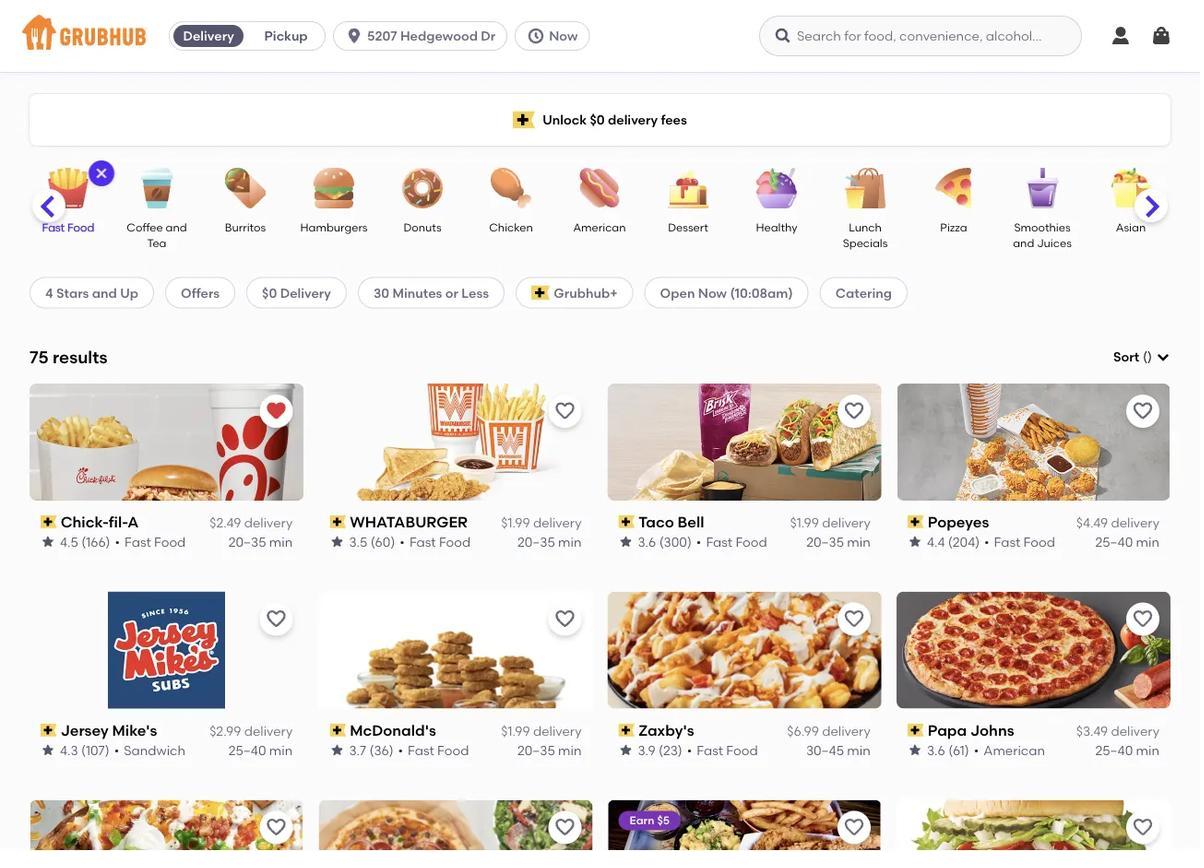 Task type: locate. For each thing, give the bounding box(es) containing it.
svg image
[[527, 27, 545, 45], [94, 166, 109, 181]]

25–40 for jersey mike's
[[228, 742, 266, 758]]

25–40 min down $2.99 delivery
[[228, 742, 293, 758]]

star icon image for popeyes
[[907, 535, 922, 549]]

1 horizontal spatial $0
[[590, 112, 605, 128]]

and inside coffee and tea
[[166, 220, 187, 234]]

lunch
[[849, 220, 882, 234]]

taco bell logo image
[[608, 384, 881, 501]]

$2.99 delivery
[[210, 724, 293, 739]]

delivery
[[183, 28, 234, 44], [280, 285, 331, 301]]

and inside smoothies and juices
[[1013, 237, 1034, 250]]

• fast food for taco bell
[[696, 534, 767, 550]]

fast for mcdonald's
[[408, 742, 434, 758]]

delivery for taco bell
[[822, 515, 871, 531]]

subscription pass image left mcdonald's
[[330, 724, 346, 737]]

save this restaurant button for sonic logo
[[1126, 811, 1159, 845]]

star icon image for zaxby's
[[618, 743, 633, 758]]

save this restaurant image for taco bell
[[843, 400, 865, 422]]

0 vertical spatial grubhub plus flag logo image
[[513, 111, 535, 129]]

hedgewood
[[400, 28, 478, 44]]

$4.49
[[1076, 515, 1108, 531]]

$0 right the unlock
[[590, 112, 605, 128]]

american down the johns
[[983, 742, 1045, 758]]

• fast food
[[115, 534, 186, 550], [399, 534, 470, 550], [696, 534, 767, 550], [984, 534, 1055, 550], [398, 742, 469, 758], [687, 742, 758, 758]]

and up the tea at the left of the page
[[166, 220, 187, 234]]

and for coffee and tea
[[166, 220, 187, 234]]

1 horizontal spatial svg image
[[527, 27, 545, 45]]

1 vertical spatial grubhub plus flag logo image
[[531, 285, 550, 300]]

• for zaxby's
[[687, 742, 692, 758]]

delivery button
[[170, 21, 247, 51]]

1 horizontal spatial delivery
[[280, 285, 331, 301]]

popeyes
[[927, 513, 989, 531]]

2 horizontal spatial and
[[1013, 237, 1034, 250]]

star icon image left 4.4
[[907, 535, 922, 549]]

grubhub plus flag logo image left "grubhub+"
[[531, 285, 550, 300]]

• right (23)
[[687, 742, 692, 758]]

$2.99
[[210, 724, 241, 739]]

dessert
[[668, 220, 708, 234]]

subscription pass image for jersey mike's
[[41, 724, 57, 737]]

papa johns logo image
[[896, 592, 1170, 709]]

fast down whataburger on the bottom left
[[409, 534, 436, 550]]

mod pizza (south shore) logo image
[[319, 800, 593, 851]]

25–40 down $3.49 delivery
[[1095, 742, 1133, 758]]

stars
[[56, 285, 89, 301]]

johns
[[970, 721, 1014, 739]]

food for mcdonald's
[[437, 742, 469, 758]]

0 vertical spatial now
[[549, 28, 578, 44]]

1 horizontal spatial now
[[698, 285, 727, 301]]

subscription pass image
[[330, 516, 346, 529], [330, 724, 346, 737], [618, 724, 635, 737]]

• down jersey mike's
[[114, 742, 119, 758]]

20–35 min for taco bell
[[806, 534, 871, 550]]

food right the (36)
[[437, 742, 469, 758]]

30 minutes or less
[[374, 285, 489, 301]]

20–35 for mcdonald's
[[517, 742, 555, 758]]

save this restaurant button for boise bill's logo
[[259, 811, 293, 845]]

• right (60)
[[399, 534, 405, 550]]

sonic logo image
[[896, 800, 1170, 851]]

0 vertical spatial and
[[166, 220, 187, 234]]

delivery
[[608, 112, 658, 128], [244, 515, 293, 531], [533, 515, 582, 531], [822, 515, 871, 531], [1111, 515, 1159, 531], [244, 724, 293, 739], [533, 724, 582, 739], [822, 724, 871, 739], [1111, 724, 1159, 739]]

3.7 (36)
[[349, 742, 393, 758]]

star icon image for papa johns
[[907, 743, 922, 758]]

catering
[[835, 285, 892, 301]]

star icon image left 4.3
[[41, 743, 55, 758]]

• fast food right (23)
[[687, 742, 758, 758]]

0 horizontal spatial delivery
[[183, 28, 234, 44]]

star icon image left '4.5'
[[41, 535, 55, 549]]

• fast food down a
[[115, 534, 186, 550]]

star icon image for chick-fil-a
[[41, 535, 55, 549]]

Search for food, convenience, alcohol... search field
[[759, 16, 1082, 56]]

svg image left coffee and tea image
[[94, 166, 109, 181]]

0 vertical spatial svg image
[[527, 27, 545, 45]]

• fast food down the 'bell'
[[696, 534, 767, 550]]

fast down a
[[125, 534, 151, 550]]

$1.99
[[501, 515, 530, 531], [790, 515, 819, 531], [501, 724, 530, 739]]

offers
[[181, 285, 220, 301]]

• fast food down whataburger on the bottom left
[[399, 534, 470, 550]]

american down american image
[[573, 220, 626, 234]]

food down whataburger on the bottom left
[[439, 534, 470, 550]]

0 vertical spatial $0
[[590, 112, 605, 128]]

3.5 (60)
[[349, 534, 395, 550]]

20–35
[[228, 534, 266, 550], [517, 534, 555, 550], [806, 534, 844, 550], [517, 742, 555, 758]]

0 horizontal spatial american
[[573, 220, 626, 234]]

3.9
[[638, 742, 655, 758]]

grubhub+
[[554, 285, 618, 301]]

save this restaurant button for popeyes logo
[[1126, 395, 1159, 428]]

food
[[67, 220, 94, 234], [154, 534, 186, 550], [439, 534, 470, 550], [736, 534, 767, 550], [1023, 534, 1055, 550], [437, 742, 469, 758], [726, 742, 758, 758]]

3.6 (61)
[[927, 742, 969, 758]]

• down the fil-
[[115, 534, 120, 550]]

30
[[374, 285, 389, 301]]

min for chick-fil-a
[[269, 534, 293, 550]]

now
[[549, 28, 578, 44], [698, 285, 727, 301]]

unlock
[[543, 112, 587, 128]]

fast right (204) at right
[[994, 534, 1020, 550]]

less
[[461, 285, 489, 301]]

food right (204) at right
[[1023, 534, 1055, 550]]

chick-fil-a logo image
[[30, 384, 304, 501]]

star icon image left 3.6 (61)
[[907, 743, 922, 758]]

happy chicks (e 6th st) -  logo image
[[608, 800, 881, 851]]

subscription pass image left the taco
[[618, 516, 635, 529]]

25–40 min for popeyes
[[1095, 534, 1159, 550]]

star icon image left 3.6 (300)
[[618, 535, 633, 549]]

fast for taco bell
[[706, 534, 732, 550]]

star icon image
[[41, 535, 55, 549], [330, 535, 344, 549], [618, 535, 633, 549], [907, 535, 922, 549], [41, 743, 55, 758], [330, 743, 344, 758], [618, 743, 633, 758], [907, 743, 922, 758]]

3.6
[[638, 534, 656, 550], [927, 742, 945, 758]]

3.6 for papa johns
[[927, 742, 945, 758]]

now inside button
[[549, 28, 578, 44]]

food right the (166)
[[154, 534, 186, 550]]

open now (10:08am)
[[660, 285, 793, 301]]

20–35 for whataburger
[[517, 534, 555, 550]]

$0 right 'offers'
[[262, 285, 277, 301]]

healthy image
[[744, 168, 809, 208]]

$1.99 delivery
[[501, 515, 582, 531], [790, 515, 871, 531], [501, 724, 582, 739]]

grubhub plus flag logo image
[[513, 111, 535, 129], [531, 285, 550, 300]]

american
[[573, 220, 626, 234], [983, 742, 1045, 758]]

• right (61)
[[974, 742, 979, 758]]

fast right (23)
[[697, 742, 723, 758]]

0 horizontal spatial now
[[549, 28, 578, 44]]

american image
[[567, 168, 632, 208]]

svg image inside field
[[1156, 350, 1171, 365]]

25–40 min
[[1095, 534, 1159, 550], [228, 742, 293, 758], [1095, 742, 1159, 758]]

1 horizontal spatial 3.6
[[927, 742, 945, 758]]

save this restaurant button for 'jersey mike's logo'
[[259, 603, 293, 636]]

subscription pass image for popeyes
[[907, 516, 924, 529]]

20–35 for chick-fil-a
[[228, 534, 266, 550]]

up
[[120, 285, 138, 301]]

1 vertical spatial now
[[698, 285, 727, 301]]

• fast food for chick-fil-a
[[115, 534, 186, 550]]

delivery left pickup button
[[183, 28, 234, 44]]

•
[[115, 534, 120, 550], [399, 534, 405, 550], [696, 534, 701, 550], [984, 534, 989, 550], [114, 742, 119, 758], [398, 742, 403, 758], [687, 742, 692, 758], [974, 742, 979, 758]]

0 vertical spatial 3.6
[[638, 534, 656, 550]]

25–40 min down $3.49 delivery
[[1095, 742, 1159, 758]]

save this restaurant image for save this restaurant 'button' related to mcdonald's logo on the left bottom
[[554, 608, 576, 631]]

• sandwich
[[114, 742, 185, 758]]

fil-
[[109, 513, 128, 531]]

and down smoothies
[[1013, 237, 1034, 250]]

mcdonald's logo image
[[319, 592, 593, 709]]

and left "up"
[[92, 285, 117, 301]]

1 vertical spatial svg image
[[94, 166, 109, 181]]

fees
[[661, 112, 687, 128]]

star icon image left 3.9
[[618, 743, 633, 758]]

0 vertical spatial american
[[573, 220, 626, 234]]

grubhub plus flag logo image left the unlock
[[513, 111, 535, 129]]

4.4
[[927, 534, 945, 550]]

subscription pass image left chick- at the bottom
[[41, 516, 57, 529]]

None field
[[1113, 348, 1171, 367]]

20–35 min
[[228, 534, 293, 550], [517, 534, 582, 550], [806, 534, 871, 550], [517, 742, 582, 758]]

25–40 min down $4.49 delivery
[[1095, 534, 1159, 550]]

1 horizontal spatial and
[[166, 220, 187, 234]]

now right dr in the left top of the page
[[549, 28, 578, 44]]

star icon image for mcdonald's
[[330, 743, 344, 758]]

• fast food for popeyes
[[984, 534, 1055, 550]]

pizza image
[[921, 168, 986, 208]]

$1.99 for mcdonald's
[[501, 724, 530, 739]]

food right (23)
[[726, 742, 758, 758]]

subscription pass image left "popeyes"
[[907, 516, 924, 529]]

0 horizontal spatial svg image
[[94, 166, 109, 181]]

4.3 (107)
[[60, 742, 110, 758]]

(204)
[[948, 534, 979, 550]]

unlock $0 delivery fees
[[543, 112, 687, 128]]

sort
[[1113, 349, 1139, 365]]

1 vertical spatial american
[[983, 742, 1045, 758]]

20–35 min for mcdonald's
[[517, 742, 582, 758]]

0 horizontal spatial and
[[92, 285, 117, 301]]

hamburgers
[[300, 220, 368, 234]]

$1.99 for taco bell
[[790, 515, 819, 531]]

fast down mcdonald's
[[408, 742, 434, 758]]

fast for chick-fil-a
[[125, 534, 151, 550]]

none field containing sort
[[1113, 348, 1171, 367]]

subscription pass image left papa
[[907, 724, 924, 737]]

subscription pass image left zaxby's
[[618, 724, 635, 737]]

subscription pass image left whataburger on the bottom left
[[330, 516, 346, 529]]

• fast food down mcdonald's
[[398, 742, 469, 758]]

3.6 down the taco
[[638, 534, 656, 550]]

save this restaurant image
[[265, 608, 287, 631], [554, 608, 576, 631], [843, 608, 865, 631], [1132, 608, 1154, 631], [265, 817, 287, 839], [554, 817, 576, 839], [1132, 817, 1154, 839]]

3.9 (23)
[[638, 742, 682, 758]]

(10:08am)
[[730, 285, 793, 301]]

0 vertical spatial delivery
[[183, 28, 234, 44]]

delivery for popeyes
[[1111, 515, 1159, 531]]

min
[[269, 534, 293, 550], [558, 534, 582, 550], [847, 534, 871, 550], [1136, 534, 1159, 550], [269, 742, 293, 758], [558, 742, 582, 758], [847, 742, 871, 758], [1136, 742, 1159, 758]]

3.6 down papa
[[927, 742, 945, 758]]

subscription pass image left jersey
[[41, 724, 57, 737]]

• right the (36)
[[398, 742, 403, 758]]

25–40
[[1095, 534, 1133, 550], [228, 742, 266, 758], [1095, 742, 1133, 758]]

3.7
[[349, 742, 366, 758]]

smoothies and juices
[[1013, 220, 1072, 250]]

• for papa johns
[[974, 742, 979, 758]]

save this restaurant image
[[554, 400, 576, 422], [843, 400, 865, 422], [1132, 400, 1154, 422], [843, 817, 865, 839]]

save this restaurant button for mod pizza (south shore) logo
[[548, 811, 582, 845]]

25–40 down $4.49 delivery
[[1095, 534, 1133, 550]]

taco
[[638, 513, 674, 531]]

now right open
[[698, 285, 727, 301]]

25–40 for popeyes
[[1095, 534, 1133, 550]]

now button
[[515, 21, 597, 51]]

taco bell
[[638, 513, 704, 531]]

smoothies
[[1014, 220, 1071, 234]]

(166)
[[81, 534, 110, 550]]

svg image
[[1110, 25, 1132, 47], [1150, 25, 1172, 47], [345, 27, 364, 45], [774, 27, 792, 45], [1156, 350, 1171, 365]]

save this restaurant button for zaxby's logo
[[837, 603, 871, 636]]

75
[[30, 347, 49, 367]]

pizza
[[940, 220, 967, 234]]

1 vertical spatial 3.6
[[927, 742, 945, 758]]

• fast food for mcdonald's
[[398, 742, 469, 758]]

4.4 (204)
[[927, 534, 979, 550]]

4.3
[[60, 742, 78, 758]]

25–40 down $2.99 delivery
[[228, 742, 266, 758]]

grubhub plus flag logo image for unlock $0 delivery fees
[[513, 111, 535, 129]]

$3.49 delivery
[[1076, 724, 1159, 739]]

star icon image left "3.5"
[[330, 535, 344, 549]]

svg image right dr in the left top of the page
[[527, 27, 545, 45]]

• fast food right (204) at right
[[984, 534, 1055, 550]]

1 vertical spatial and
[[1013, 237, 1034, 250]]

subscription pass image
[[41, 516, 57, 529], [618, 516, 635, 529], [907, 516, 924, 529], [41, 724, 57, 737], [907, 724, 924, 737]]

25–40 for papa johns
[[1095, 742, 1133, 758]]

• for jersey mike's
[[114, 742, 119, 758]]

min for zaxby's
[[847, 742, 871, 758]]

$1.99 delivery for whataburger
[[501, 515, 582, 531]]

0 horizontal spatial 3.6
[[638, 534, 656, 550]]

• right (204) at right
[[984, 534, 989, 550]]

delivery down hamburgers
[[280, 285, 331, 301]]

• down the 'bell'
[[696, 534, 701, 550]]

5207
[[367, 28, 397, 44]]

1 vertical spatial $0
[[262, 285, 277, 301]]

food right the (300)
[[736, 534, 767, 550]]

whataburger logo image
[[319, 384, 593, 501]]

3.6 for taco bell
[[638, 534, 656, 550]]

star icon image left 3.7
[[330, 743, 344, 758]]

$2.49 delivery
[[210, 515, 293, 531]]

• for taco bell
[[696, 534, 701, 550]]

fast
[[42, 220, 65, 234], [125, 534, 151, 550], [409, 534, 436, 550], [706, 534, 732, 550], [994, 534, 1020, 550], [408, 742, 434, 758], [697, 742, 723, 758]]

fast for popeyes
[[994, 534, 1020, 550]]

save this restaurant image for save this restaurant 'button' associated with zaxby's logo
[[843, 608, 865, 631]]

fast food image
[[36, 168, 101, 208]]

fast right the (300)
[[706, 534, 732, 550]]



Task type: vqa. For each thing, say whether or not it's contained in the screenshot.


Task type: describe. For each thing, give the bounding box(es) containing it.
chicken
[[489, 220, 533, 234]]

save this restaurant image for whataburger
[[554, 400, 576, 422]]

main navigation navigation
[[0, 0, 1200, 72]]

min for papa johns
[[1136, 742, 1159, 758]]

boise bill's logo image
[[30, 800, 304, 851]]

earn $5
[[630, 814, 670, 827]]

star icon image for taco bell
[[618, 535, 633, 549]]

• fast food for whataburger
[[399, 534, 470, 550]]

save this restaurant button for whataburger logo
[[548, 395, 582, 428]]

juices
[[1037, 237, 1072, 250]]

save this restaurant button for "papa johns logo"
[[1126, 603, 1159, 636]]

delivery for chick-fil-a
[[244, 515, 293, 531]]

popeyes logo image
[[896, 384, 1170, 501]]

• for whataburger
[[399, 534, 405, 550]]

whataburger
[[350, 513, 467, 531]]

delivery inside button
[[183, 28, 234, 44]]

• for mcdonald's
[[398, 742, 403, 758]]

fast for whataburger
[[409, 534, 436, 550]]

chick-
[[61, 513, 109, 531]]

$1.99 delivery for mcdonald's
[[501, 724, 582, 739]]

• for chick-fil-a
[[115, 534, 120, 550]]

min for mcdonald's
[[558, 742, 582, 758]]

lunch specials image
[[833, 168, 897, 208]]

donuts
[[403, 220, 441, 234]]

25–40 min for jersey mike's
[[228, 742, 293, 758]]

delivery for papa johns
[[1111, 724, 1159, 739]]

or
[[445, 285, 458, 301]]

subscription pass image for chick-fil-a
[[41, 516, 57, 529]]

$6.99
[[787, 724, 819, 739]]

svg image inside the "5207 hedgewood dr" 'button'
[[345, 27, 364, 45]]

fast food
[[42, 220, 94, 234]]

subscription pass image for taco bell
[[618, 516, 635, 529]]

1 vertical spatial delivery
[[280, 285, 331, 301]]

subscription pass image for mcdonald's
[[330, 724, 346, 737]]

zaxby's logo image
[[608, 592, 881, 709]]

specials
[[843, 237, 888, 250]]

chick-fil-a
[[61, 513, 139, 531]]

(36)
[[369, 742, 393, 758]]

chicken image
[[479, 168, 543, 208]]

3.6 (300)
[[638, 534, 692, 550]]

sort ( )
[[1113, 349, 1152, 365]]

jersey mike's logo image
[[108, 592, 225, 709]]

$1.99 for whataburger
[[501, 515, 530, 531]]

dessert image
[[656, 168, 720, 208]]

20–35 min for chick-fil-a
[[228, 534, 293, 550]]

pickup
[[264, 28, 308, 44]]

4.5 (166)
[[60, 534, 110, 550]]

bell
[[678, 513, 704, 531]]

save this restaurant image for save this restaurant 'button' for "papa johns logo"
[[1132, 608, 1154, 631]]

subscription pass image for papa johns
[[907, 724, 924, 737]]

4.5
[[60, 534, 78, 550]]

burritos
[[225, 220, 266, 234]]

hamburgers image
[[302, 168, 366, 208]]

delivery for jersey mike's
[[244, 724, 293, 739]]

$3.49
[[1076, 724, 1108, 739]]

(23)
[[659, 742, 682, 758]]

sandwich
[[124, 742, 185, 758]]

$0 delivery
[[262, 285, 331, 301]]

)
[[1148, 349, 1152, 365]]

save this restaurant image for popeyes
[[1132, 400, 1154, 422]]

30–45
[[806, 742, 844, 758]]

save this restaurant button for mcdonald's logo on the left bottom
[[548, 603, 582, 636]]

• american
[[974, 742, 1045, 758]]

$1.99 delivery for taco bell
[[790, 515, 871, 531]]

5207 hedgewood dr button
[[333, 21, 515, 51]]

coffee and tea
[[127, 220, 187, 250]]

20–35 for taco bell
[[806, 534, 844, 550]]

delivery for zaxby's
[[822, 724, 871, 739]]

asian image
[[1099, 168, 1163, 208]]

grubhub plus flag logo image for grubhub+
[[531, 285, 550, 300]]

5207 hedgewood dr
[[367, 28, 496, 44]]

4
[[45, 285, 53, 301]]

food down fast food image on the top left of the page
[[67, 220, 94, 234]]

min for taco bell
[[847, 534, 871, 550]]

food for popeyes
[[1023, 534, 1055, 550]]

save this restaurant image for sonic logo save this restaurant 'button'
[[1132, 817, 1154, 839]]

saved restaurant image
[[265, 400, 287, 422]]

3.5
[[349, 534, 367, 550]]

food for chick-fil-a
[[154, 534, 186, 550]]

jersey mike's
[[61, 721, 157, 739]]

food for zaxby's
[[726, 742, 758, 758]]

min for popeyes
[[1136, 534, 1159, 550]]

(61)
[[948, 742, 969, 758]]

papa johns
[[927, 721, 1014, 739]]

4 stars and up
[[45, 285, 138, 301]]

save this restaurant image for save this restaurant 'button' for boise bill's logo
[[265, 817, 287, 839]]

min for whataburger
[[558, 534, 582, 550]]

0 horizontal spatial $0
[[262, 285, 277, 301]]

mcdonald's
[[350, 721, 436, 739]]

results
[[53, 347, 107, 367]]

save this restaurant image for 'jersey mike's logo' save this restaurant 'button'
[[265, 608, 287, 631]]

zaxby's
[[638, 721, 694, 739]]

asian
[[1116, 220, 1146, 234]]

food for whataburger
[[439, 534, 470, 550]]

• fast food for zaxby's
[[687, 742, 758, 758]]

$2.49
[[210, 515, 241, 531]]

and for smoothies and juices
[[1013, 237, 1034, 250]]

papa
[[927, 721, 967, 739]]

subscription pass image for whataburger
[[330, 516, 346, 529]]

dr
[[481, 28, 496, 44]]

$4.49 delivery
[[1076, 515, 1159, 531]]

fast for zaxby's
[[697, 742, 723, 758]]

subscription pass image for zaxby's
[[618, 724, 635, 737]]

(
[[1143, 349, 1148, 365]]

delivery for mcdonald's
[[533, 724, 582, 739]]

donuts image
[[390, 168, 455, 208]]

pickup button
[[247, 21, 325, 51]]

save this restaurant button for taco bell logo
[[837, 395, 871, 428]]

a
[[128, 513, 139, 531]]

healthy
[[756, 220, 797, 234]]

2 vertical spatial and
[[92, 285, 117, 301]]

star icon image for whataburger
[[330, 535, 344, 549]]

1 horizontal spatial american
[[983, 742, 1045, 758]]

• for popeyes
[[984, 534, 989, 550]]

(300)
[[659, 534, 692, 550]]

save this restaurant image for mod pizza (south shore) logo save this restaurant 'button'
[[554, 817, 576, 839]]

svg image inside now button
[[527, 27, 545, 45]]

coffee and tea image
[[125, 168, 189, 208]]

smoothies and juices image
[[1010, 168, 1075, 208]]

food for taco bell
[[736, 534, 767, 550]]

jersey
[[61, 721, 108, 739]]

20–35 min for whataburger
[[517, 534, 582, 550]]

$5
[[657, 814, 670, 827]]

75 results
[[30, 347, 107, 367]]

fast down fast food image on the top left of the page
[[42, 220, 65, 234]]

30–45 min
[[806, 742, 871, 758]]

coffee
[[127, 220, 163, 234]]

star icon image for jersey mike's
[[41, 743, 55, 758]]

mike's
[[112, 721, 157, 739]]

25–40 min for papa johns
[[1095, 742, 1159, 758]]

(60)
[[370, 534, 395, 550]]

delivery for whataburger
[[533, 515, 582, 531]]

$6.99 delivery
[[787, 724, 871, 739]]

burritos image
[[213, 168, 278, 208]]

min for jersey mike's
[[269, 742, 293, 758]]

tea
[[147, 237, 167, 250]]

open
[[660, 285, 695, 301]]

lunch specials
[[843, 220, 888, 250]]

(107)
[[81, 742, 110, 758]]

saved restaurant button
[[259, 395, 293, 428]]

minutes
[[393, 285, 442, 301]]



